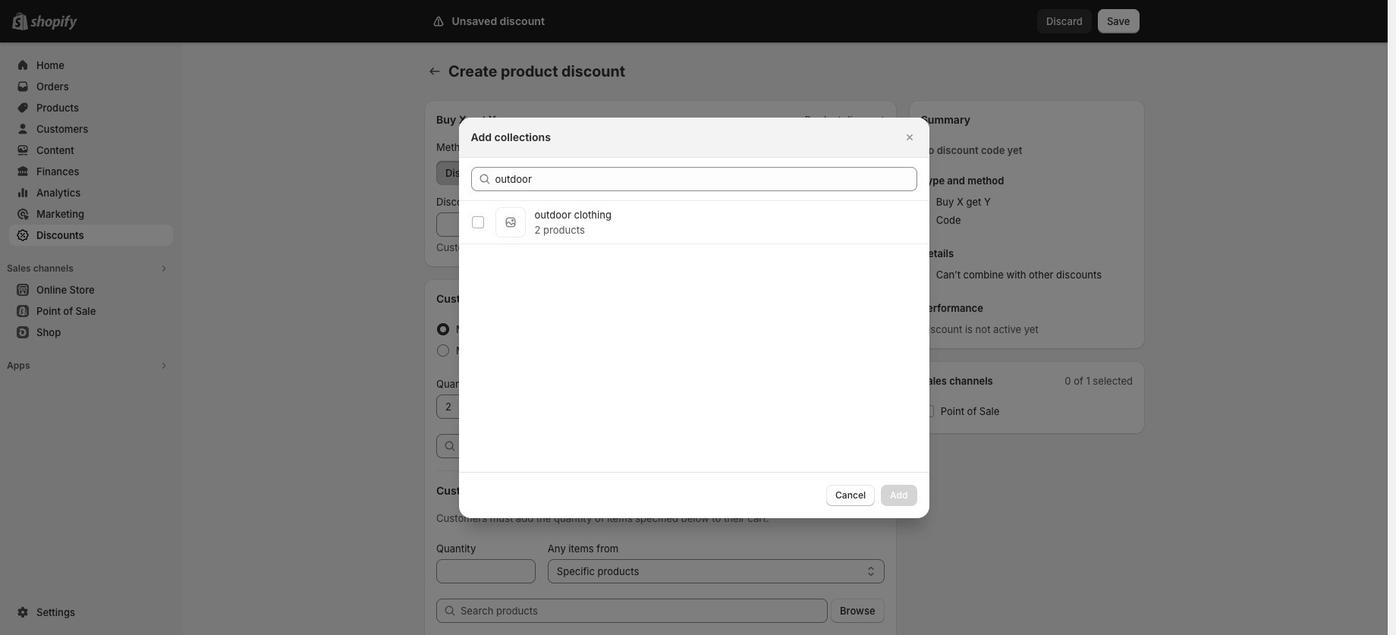 Task type: locate. For each thing, give the bounding box(es) containing it.
shopify image
[[30, 15, 77, 30]]

dialog
[[0, 117, 1388, 518]]

Search collections text field
[[495, 167, 917, 191]]



Task type: vqa. For each thing, say whether or not it's contained in the screenshot.
dialog
yes



